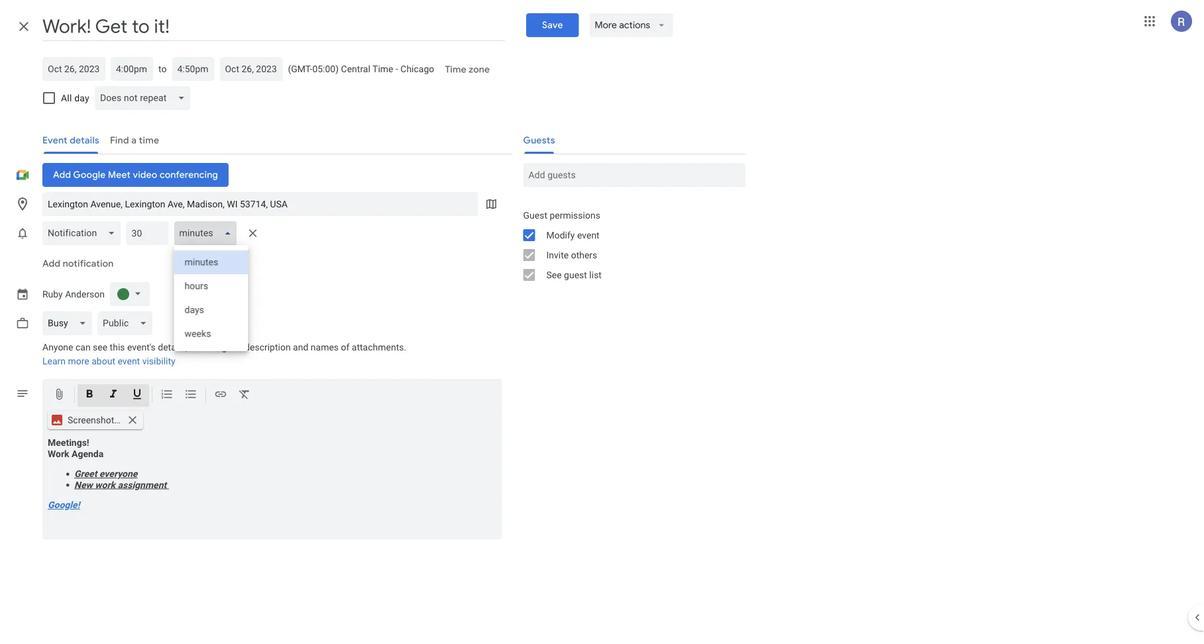 Task type: describe. For each thing, give the bounding box(es) containing it.
this
[[110, 342, 125, 353]]

google! link
[[48, 500, 80, 511]]

ruby
[[42, 289, 63, 300]]

insert link image
[[214, 388, 227, 404]]

Location text field
[[48, 192, 473, 216]]

everyone
[[99, 469, 138, 480]]

add
[[42, 258, 60, 270]]

names
[[311, 342, 339, 353]]

meetings! work agenda
[[48, 438, 104, 460]]

remove formatting image
[[238, 388, 251, 404]]

zone
[[469, 64, 490, 76]]

save
[[542, 19, 563, 31]]

google!
[[48, 500, 80, 511]]

guest
[[564, 270, 588, 281]]

new
[[74, 480, 93, 491]]

save button
[[527, 13, 579, 37]]

1 horizontal spatial event
[[578, 230, 600, 241]]

attachments.
[[352, 342, 407, 353]]

Guests text field
[[529, 163, 741, 187]]

day
[[74, 93, 89, 103]]

unit of time selection list box
[[174, 245, 248, 351]]

(gmt-05:00) central time - chicago
[[288, 63, 435, 74]]

details,
[[158, 342, 187, 353]]

End date text field
[[225, 61, 277, 77]]

the
[[229, 342, 242, 353]]

2 option from the top
[[174, 275, 248, 298]]

ruby anderson
[[42, 289, 105, 300]]

greet everyone new work assignment
[[74, 469, 169, 491]]

guest permissions
[[524, 210, 601, 221]]

-
[[396, 63, 398, 74]]

time zone
[[445, 64, 490, 76]]

invite
[[547, 250, 569, 261]]

anyone
[[42, 342, 73, 353]]

Title text field
[[42, 12, 505, 41]]

see guest list
[[547, 270, 602, 281]]

underline image
[[131, 388, 144, 404]]

of
[[341, 342, 350, 353]]

italic image
[[107, 388, 120, 404]]

work
[[48, 449, 69, 460]]

invite others
[[547, 250, 598, 261]]

Start time text field
[[116, 61, 148, 77]]

agenda
[[72, 449, 104, 460]]

more
[[68, 356, 89, 367]]

can
[[76, 342, 91, 353]]

1 option from the top
[[174, 251, 248, 275]]



Task type: vqa. For each thing, say whether or not it's contained in the screenshot.
the 10 element
no



Task type: locate. For each thing, give the bounding box(es) containing it.
and
[[293, 342, 309, 353]]

guest
[[524, 210, 548, 221]]

formatting options toolbar
[[42, 379, 502, 412]]

others
[[571, 250, 598, 261]]

learn more about event visibility link
[[42, 356, 176, 367]]

30 minutes before element
[[42, 219, 264, 351]]

list
[[590, 270, 602, 281]]

all
[[61, 93, 72, 103]]

permissions
[[550, 210, 601, 221]]

Start date text field
[[48, 61, 100, 77]]

central
[[341, 63, 371, 74]]

0 horizontal spatial time
[[373, 63, 394, 74]]

4 option from the top
[[174, 322, 248, 346]]

End time text field
[[177, 61, 209, 77]]

option
[[174, 251, 248, 275], [174, 275, 248, 298], [174, 298, 248, 322], [174, 322, 248, 346]]

more
[[595, 19, 618, 31]]

numbered list image
[[160, 388, 174, 404]]

event up others
[[578, 230, 600, 241]]

actions
[[620, 19, 651, 31]]

1 vertical spatial event
[[118, 356, 140, 367]]

event
[[578, 230, 600, 241], [118, 356, 140, 367]]

group
[[513, 206, 746, 285]]

visibility
[[142, 356, 176, 367]]

05:00)
[[313, 63, 339, 74]]

chicago
[[401, 63, 435, 74]]

description
[[245, 342, 291, 353]]

add notification
[[42, 258, 114, 270]]

add notification button
[[37, 248, 119, 280]]

Minutes in advance for notification number field
[[132, 222, 163, 245]]

see
[[547, 270, 562, 281]]

modify event
[[547, 230, 600, 241]]

3 option from the top
[[174, 298, 248, 322]]

0 vertical spatial event
[[578, 230, 600, 241]]

greet
[[74, 469, 97, 480]]

(gmt-
[[288, 63, 313, 74]]

all day
[[61, 93, 89, 103]]

Description text field
[[42, 438, 502, 537]]

notification
[[63, 258, 114, 270]]

including
[[190, 342, 227, 353]]

group containing guest permissions
[[513, 206, 746, 285]]

anderson
[[65, 289, 105, 300]]

to
[[158, 63, 167, 74]]

time inside button
[[445, 64, 467, 76]]

see
[[93, 342, 108, 353]]

assignment
[[118, 480, 167, 491]]

time left zone
[[445, 64, 467, 76]]

meetings!
[[48, 438, 89, 449]]

learn
[[42, 356, 66, 367]]

bold image
[[83, 388, 96, 404]]

0 horizontal spatial event
[[118, 356, 140, 367]]

about
[[92, 356, 115, 367]]

None field
[[95, 86, 196, 110], [42, 222, 126, 245], [174, 222, 242, 245], [42, 312, 97, 336], [97, 312, 158, 336], [95, 86, 196, 110], [42, 222, 126, 245], [174, 222, 242, 245], [42, 312, 97, 336], [97, 312, 158, 336]]

modify
[[547, 230, 575, 241]]

time zone button
[[440, 58, 495, 82]]

event down this
[[118, 356, 140, 367]]

event's
[[127, 342, 156, 353]]

work
[[95, 480, 115, 491]]

anyone can see this event's details, including the description and names of attachments. learn more about event visibility
[[42, 342, 407, 367]]

time
[[373, 63, 394, 74], [445, 64, 467, 76]]

time left -
[[373, 63, 394, 74]]

more actions arrow_drop_down
[[595, 19, 668, 31]]

arrow_drop_down
[[656, 19, 668, 31]]

bulleted list image
[[184, 388, 198, 404]]

event inside anyone can see this event's details, including the description and names of attachments. learn more about event visibility
[[118, 356, 140, 367]]

1 horizontal spatial time
[[445, 64, 467, 76]]



